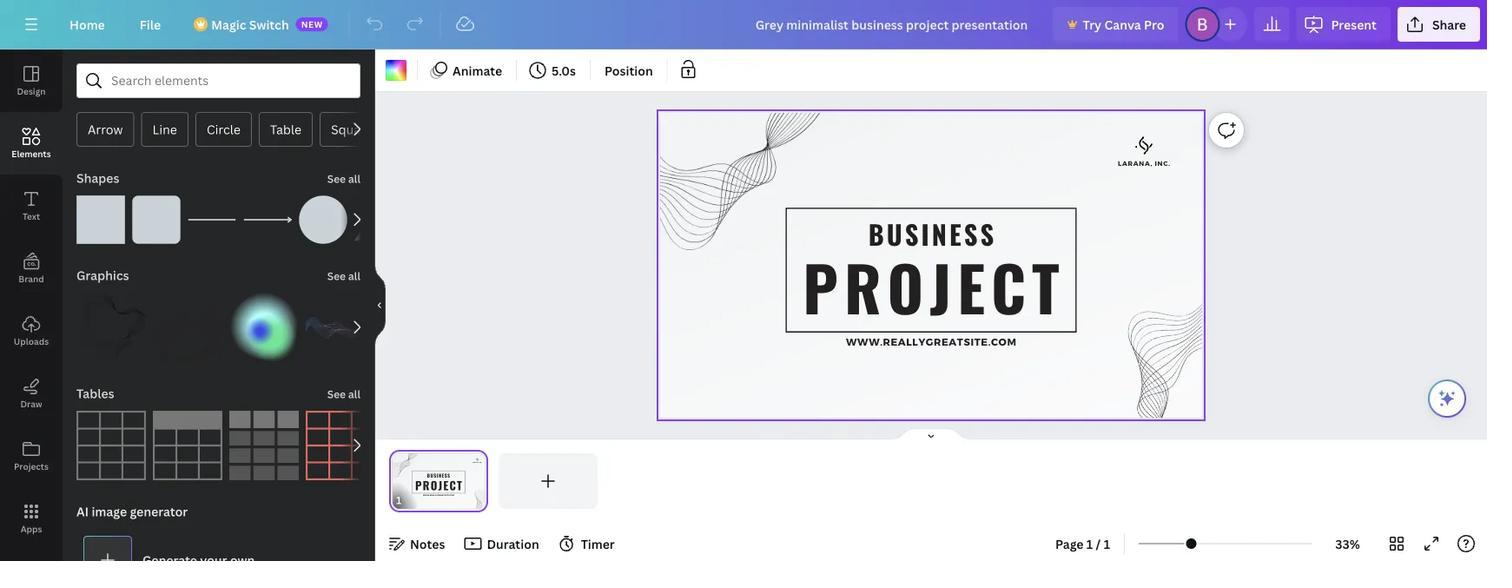 Task type: describe. For each thing, give the bounding box(es) containing it.
group left blurred circle gradient blue green 'image'
[[153, 293, 222, 362]]

circle
[[207, 121, 241, 138]]

elements
[[12, 148, 51, 159]]

magic
[[211, 16, 246, 33]]

shapes
[[76, 170, 119, 186]]

duration
[[487, 536, 539, 552]]

arrow button
[[76, 112, 134, 147]]

purple abstract wavy lines image
[[306, 293, 375, 362]]

share button
[[1398, 7, 1480, 42]]

apps button
[[0, 487, 63, 550]]

blurred circle gradient blue green image
[[229, 293, 299, 362]]

Design title text field
[[742, 7, 1046, 42]]

see for shapes
[[327, 172, 346, 186]]

animate
[[453, 62, 502, 79]]

see all for graphics
[[327, 269, 361, 283]]

page
[[1056, 536, 1084, 552]]

see all button for shapes
[[326, 161, 362, 195]]

4 add this table to the canvas image from the left
[[306, 411, 375, 480]]

1 1 from the left
[[1087, 536, 1093, 552]]

animate button
[[425, 56, 509, 84]]

try canva pro
[[1083, 16, 1165, 33]]

pro
[[1144, 16, 1165, 33]]

draw
[[20, 398, 42, 410]]

graphics button
[[75, 258, 131, 293]]

position
[[605, 62, 653, 79]]

square
[[331, 121, 372, 138]]

brand button
[[0, 237, 63, 300]]

file
[[140, 16, 161, 33]]

design button
[[0, 50, 63, 112]]

switch
[[249, 16, 289, 33]]

try
[[1083, 16, 1102, 33]]

group left triangle up image
[[299, 185, 347, 244]]

group left rounded square image
[[76, 185, 125, 244]]

2 add this table to the canvas image from the left
[[153, 411, 222, 480]]

table
[[270, 121, 302, 138]]

tables button
[[75, 376, 116, 411]]

see for graphics
[[327, 269, 346, 283]]

www.reallygreatsite.com
[[846, 336, 1017, 348]]

business
[[869, 214, 997, 254]]

uploads
[[14, 335, 49, 347]]

hide pages image
[[890, 427, 973, 441]]

canva
[[1105, 16, 1141, 33]]

share
[[1432, 16, 1466, 33]]

magic switch
[[211, 16, 289, 33]]

thin line abstract flowy shape illustration image
[[76, 293, 146, 362]]

see for tables
[[327, 387, 346, 401]]

project
[[803, 241, 1066, 333]]

all for shapes
[[348, 172, 361, 186]]

duration button
[[459, 530, 546, 558]]

Search elements search field
[[111, 64, 326, 97]]

position button
[[598, 56, 660, 84]]

black circle wavy lines image
[[153, 293, 222, 362]]

projects button
[[0, 425, 63, 487]]

/
[[1096, 536, 1101, 552]]

image
[[92, 503, 127, 520]]

tables
[[76, 385, 114, 402]]

new
[[301, 18, 323, 30]]

ai
[[76, 503, 89, 520]]

side panel tab list
[[0, 50, 63, 550]]

square button
[[320, 112, 384, 147]]

1 add this line to the canvas image from the left
[[188, 195, 236, 244]]

page 1 image
[[389, 453, 488, 509]]



Task type: vqa. For each thing, say whether or not it's contained in the screenshot.
See all button for Graphics
yes



Task type: locate. For each thing, give the bounding box(es) containing it.
larana, inc.
[[1118, 159, 1171, 167]]

5.0s
[[552, 62, 576, 79]]

2 1 from the left
[[1104, 536, 1110, 552]]

triangle up image
[[354, 195, 403, 244]]

3 see all button from the top
[[326, 376, 362, 411]]

1 see from the top
[[327, 172, 346, 186]]

text button
[[0, 175, 63, 237]]

notes button
[[382, 530, 452, 558]]

uploads button
[[0, 300, 63, 362]]

1 see all from the top
[[327, 172, 361, 186]]

see all button down purple abstract wavy lines image
[[326, 376, 362, 411]]

1
[[1087, 536, 1093, 552], [1104, 536, 1110, 552]]

2 see all button from the top
[[326, 258, 362, 293]]

0 vertical spatial all
[[348, 172, 361, 186]]

circle button
[[195, 112, 252, 147]]

all
[[348, 172, 361, 186], [348, 269, 361, 283], [348, 387, 361, 401]]

0 vertical spatial see
[[327, 172, 346, 186]]

projects
[[14, 460, 49, 472]]

arrow
[[88, 121, 123, 138]]

group up tables button on the left bottom
[[76, 282, 146, 362]]

larana,
[[1118, 159, 1153, 167]]

2 all from the top
[[348, 269, 361, 283]]

main menu bar
[[0, 0, 1487, 50]]

3 add this table to the canvas image from the left
[[229, 411, 299, 480]]

see all up white circle shape image
[[327, 172, 361, 186]]

1 vertical spatial all
[[348, 269, 361, 283]]

inc.
[[1155, 159, 1171, 167]]

see all for tables
[[327, 387, 361, 401]]

square image
[[76, 195, 125, 244]]

all for graphics
[[348, 269, 361, 283]]

Page title text field
[[409, 492, 416, 509]]

white circle shape image
[[299, 195, 347, 244]]

see
[[327, 172, 346, 186], [327, 269, 346, 283], [327, 387, 346, 401]]

hide image
[[374, 264, 386, 347]]

draw button
[[0, 362, 63, 425]]

present
[[1331, 16, 1377, 33]]

see down purple abstract wavy lines image
[[327, 387, 346, 401]]

3 all from the top
[[348, 387, 361, 401]]

33%
[[1336, 536, 1360, 552]]

see up white circle shape image
[[327, 172, 346, 186]]

2 vertical spatial see all button
[[326, 376, 362, 411]]

add this line to the canvas image left white circle shape image
[[243, 195, 292, 244]]

canva assistant image
[[1437, 388, 1458, 409]]

try canva pro button
[[1053, 7, 1178, 42]]

all down purple abstract wavy lines image
[[348, 387, 361, 401]]

present button
[[1297, 7, 1391, 42]]

see all left hide image
[[327, 269, 361, 283]]

elements button
[[0, 112, 63, 175]]

2 see all from the top
[[327, 269, 361, 283]]

1 add this table to the canvas image from the left
[[76, 411, 146, 480]]

see all button left hide image
[[326, 258, 362, 293]]

apps
[[21, 523, 42, 535]]

1 vertical spatial see all
[[327, 269, 361, 283]]

0 vertical spatial see all button
[[326, 161, 362, 195]]

group right the "black circle wavy lines" image at the left of page
[[229, 282, 299, 362]]

0 horizontal spatial 1
[[1087, 536, 1093, 552]]

rounded square image
[[132, 195, 181, 244]]

group
[[76, 185, 125, 244], [132, 185, 181, 244], [299, 185, 347, 244], [76, 282, 146, 362], [229, 282, 299, 362], [153, 293, 222, 362], [306, 293, 375, 362]]

1 right the '/'
[[1104, 536, 1110, 552]]

all for tables
[[348, 387, 361, 401]]

add this line to the canvas image right rounded square image
[[188, 195, 236, 244]]

2 vertical spatial all
[[348, 387, 361, 401]]

see all for shapes
[[327, 172, 361, 186]]

group right square image
[[132, 185, 181, 244]]

notes
[[410, 536, 445, 552]]

group right blurred circle gradient blue green 'image'
[[306, 293, 375, 362]]

add this line to the canvas image
[[188, 195, 236, 244], [243, 195, 292, 244]]

2 see from the top
[[327, 269, 346, 283]]

2 add this line to the canvas image from the left
[[243, 195, 292, 244]]

1 left the '/'
[[1087, 536, 1093, 552]]

see up purple abstract wavy lines image
[[327, 269, 346, 283]]

home link
[[56, 7, 119, 42]]

3 see from the top
[[327, 387, 346, 401]]

3 see all from the top
[[327, 387, 361, 401]]

1 see all button from the top
[[326, 161, 362, 195]]

all up triangle up image
[[348, 172, 361, 186]]

1 horizontal spatial add this line to the canvas image
[[243, 195, 292, 244]]

see all button down square button
[[326, 161, 362, 195]]

home
[[69, 16, 105, 33]]

1 horizontal spatial 1
[[1104, 536, 1110, 552]]

table button
[[259, 112, 313, 147]]

design
[[17, 85, 46, 97]]

timer
[[581, 536, 615, 552]]

2 vertical spatial see all
[[327, 387, 361, 401]]

see all
[[327, 172, 361, 186], [327, 269, 361, 283], [327, 387, 361, 401]]

no color image
[[386, 60, 407, 81]]

generator
[[130, 503, 188, 520]]

1 all from the top
[[348, 172, 361, 186]]

line button
[[141, 112, 188, 147]]

text
[[22, 210, 40, 222]]

33% button
[[1320, 530, 1376, 558]]

0 vertical spatial see all
[[327, 172, 361, 186]]

see all button
[[326, 161, 362, 195], [326, 258, 362, 293], [326, 376, 362, 411]]

add this table to the canvas image
[[76, 411, 146, 480], [153, 411, 222, 480], [229, 411, 299, 480], [306, 411, 375, 480]]

0 horizontal spatial add this line to the canvas image
[[188, 195, 236, 244]]

1 vertical spatial see
[[327, 269, 346, 283]]

see all button for graphics
[[326, 258, 362, 293]]

graphics
[[76, 267, 129, 284]]

2 vertical spatial see
[[327, 387, 346, 401]]

ai image generator
[[76, 503, 188, 520]]

5.0s button
[[524, 56, 583, 84]]

brand
[[18, 273, 44, 285]]

timer button
[[553, 530, 622, 558]]

1 vertical spatial see all button
[[326, 258, 362, 293]]

all left hide image
[[348, 269, 361, 283]]

page 1 / 1
[[1056, 536, 1110, 552]]

see all button for tables
[[326, 376, 362, 411]]

line
[[152, 121, 177, 138]]

shapes button
[[75, 161, 121, 195]]

see all down purple abstract wavy lines image
[[327, 387, 361, 401]]

file button
[[126, 7, 175, 42]]



